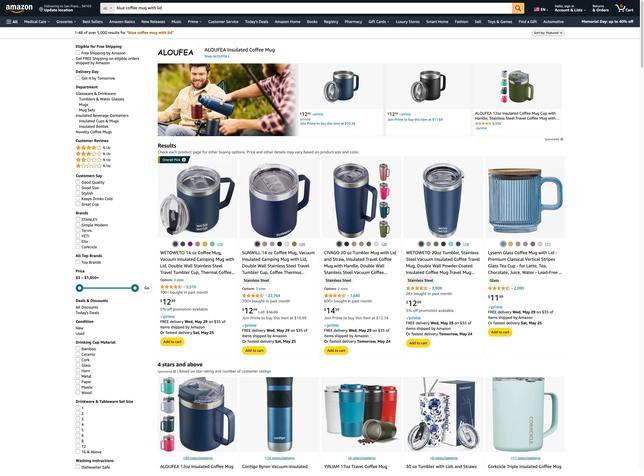 Task type: vqa. For each thing, say whether or not it's contained in the screenshot.
Hello,
no



Task type: locate. For each thing, give the bounding box(es) containing it.
checkbox image
[[76, 50, 80, 55], [76, 76, 80, 80], [76, 180, 80, 184], [76, 185, 80, 190], [76, 196, 80, 201], [76, 202, 80, 206], [76, 217, 80, 221], [76, 223, 80, 227], [76, 239, 80, 243], [76, 244, 80, 249], [76, 260, 80, 264], [76, 352, 80, 356], [76, 357, 80, 362], [76, 363, 80, 367], [76, 368, 80, 373], [76, 385, 80, 389], [76, 390, 80, 395], [76, 411, 80, 416], [76, 422, 80, 427], [76, 450, 80, 454]]

sponsored ad - yinjam 17oz travel coffee mug insulated coffee cups to go with leakproof lid vacuum stainless steel double ... image
[[325, 384, 399, 446]]

or fastest delivery tomorrow, may 24 element
[[407, 332, 473, 336], [325, 339, 391, 344]]

0 horizontal spatial eligible for prime. image
[[312, 113, 324, 116]]

8 checkbox image from the top
[[76, 417, 80, 421]]

wetoweto 20oz tumbler, stainless steel vacuum insulated coffee travel mug, double wall powder coated insulated coffee mug ... image
[[423, 163, 465, 238]]

or fastest delivery sat, may 25 element for free delivery wed, may 29 on $35 of items shipped by amazon 'element' related to middle popover icon
[[242, 339, 296, 344]]

0 horizontal spatial or fastest delivery sat, may 25 element
[[160, 331, 214, 335]]

1 horizontal spatial or fastest delivery sat, may 25 element
[[242, 339, 296, 344]]

18 checkbox image from the top
[[76, 411, 80, 416]]

14 checkbox image from the top
[[76, 363, 80, 367]]

1 horizontal spatial or fastest delivery tomorrow, may 24 element
[[407, 332, 473, 336]]

free delivery wed, may 29 on $35 of items shipped by amazon element for middle popover icon
[[242, 328, 308, 338]]

0 horizontal spatial popover image
[[184, 286, 185, 288]]

2 horizontal spatial popover image
[[430, 288, 432, 289]]

1 horizontal spatial eligible for prime. image
[[400, 113, 411, 116]]

list
[[157, 377, 567, 469]]

12 checkbox image from the top
[[76, 444, 80, 448]]

None range field
[[76, 288, 139, 289], [76, 288, 139, 289], [76, 288, 139, 289], [76, 288, 139, 289]]

amazon prime image for the or fastest delivery sat, may 25 element related to free delivery wed, may 29 on $35 of items shipped by amazon 'element' corresponding to left popover icon
[[160, 315, 175, 319]]

none search field inside navigation navigation
[[100, 3, 525, 14]]

1 checkbox image from the top
[[76, 50, 80, 55]]

free delivery wed, may 29 on $35 of items shipped by amazon element for popover image
[[325, 328, 390, 338]]

10 checkbox image from the top
[[76, 433, 80, 437]]

checkbox image
[[76, 191, 80, 195], [76, 228, 80, 232], [76, 233, 80, 238], [76, 346, 80, 351], [76, 374, 80, 378], [76, 379, 80, 384], [76, 406, 80, 410], [76, 417, 80, 421], [76, 428, 80, 432], [76, 433, 80, 437], [76, 439, 80, 443], [76, 444, 80, 448], [76, 465, 80, 469]]

popover image
[[184, 286, 185, 288], [430, 288, 432, 289], [266, 295, 268, 297]]

5 checkbox image from the top
[[76, 374, 80, 378]]

None search field
[[100, 3, 525, 14]]

popover image
[[348, 295, 350, 297]]

free delivery wed, may 29 on $35 of items shipped by amazon element for left popover icon
[[160, 320, 226, 330]]

4 stars & up element
[[76, 145, 152, 151]]

wetoweto 14 oz coffee mug, vacuum insulated camping mug with lid, double wall stainless steel travel tumbler cup, thermal ... image
[[160, 166, 235, 236]]

lysenn glass coffee mug with lid - premium classical vertical stripes glass tea cup - for latte, tea, chocolate, juice, wa... image
[[489, 168, 564, 233]]

8 checkbox image from the top
[[76, 223, 80, 227]]

1 vertical spatial or fastest delivery tomorrow, may 24 element
[[325, 339, 391, 344]]

amazon prime image for the or fastest delivery sat, may 25 element corresponding to free delivery wed, may 29 on $35 of items shipped by amazon 'element' related to middle popover icon
[[242, 324, 257, 328]]

amazon prime image
[[489, 305, 503, 310], [160, 315, 175, 319], [407, 316, 421, 321], [242, 324, 257, 328], [325, 324, 339, 328]]

eligible for prime. image
[[312, 113, 324, 116], [400, 113, 411, 116]]

15 checkbox image from the top
[[76, 368, 80, 373]]

2 stars & up element
[[76, 157, 152, 163]]

2 horizontal spatial or fastest delivery sat, may 25 element
[[489, 321, 543, 326]]

7 checkbox image from the top
[[76, 217, 80, 221]]

free delivery wed, may 29 on $35 of items shipped by amazon element
[[489, 310, 554, 320], [160, 320, 226, 330], [407, 321, 472, 331], [242, 328, 308, 338], [325, 328, 390, 338]]

eligible for prime. image
[[476, 127, 487, 130]]

2 vertical spatial or fastest delivery sat, may 25 element
[[242, 339, 296, 344]]

2 checkbox image from the top
[[76, 228, 80, 232]]

11 checkbox image from the top
[[76, 260, 80, 264]]

amazon image
[[6, 5, 33, 13]]

civago 20 oz tumbler mug with lid and straw, insulated travel coffee mug with handle, double wall stainless steel vacuum c... image
[[334, 163, 390, 238]]

or fastest delivery sat, may 25 element
[[489, 321, 543, 326], [160, 331, 214, 335], [242, 339, 296, 344]]

sponsored ad - fristchoice 30 oz tumbler with lids and straws double wall insulated tumbler cup,stainless steel vacuum tum... image
[[408, 377, 480, 452]]

9 checkbox image from the top
[[76, 428, 80, 432]]

0 horizontal spatial or fastest delivery tomorrow, may 24 element
[[325, 339, 391, 344]]

1 horizontal spatial popover image
[[266, 295, 268, 297]]

1 vertical spatial or fastest delivery sat, may 25 element
[[160, 331, 214, 335]]

17 checkbox image from the top
[[76, 390, 80, 395]]

None submit
[[513, 3, 525, 14]]



Task type: describe. For each thing, give the bounding box(es) containing it.
2 checkbox image from the top
[[76, 76, 80, 80]]

16 checkbox image from the top
[[76, 385, 80, 389]]

sunwill 14 oz coffee mug, vacuum insulated camping mug with lid, double wall stainless steel travel tumbler cup, coffee th... image
[[249, 163, 311, 238]]

12 checkbox image from the top
[[76, 352, 80, 356]]

view sponsored information or leave ad feedback element
[[158, 369, 177, 375]]

5 checkbox image from the top
[[76, 196, 80, 201]]

6 checkbox image from the top
[[76, 202, 80, 206]]

3 checkbox image from the top
[[76, 180, 80, 184]]

sponsored ad - aloufea 12oz insulated coffee mug cup with handle, stainless steel travel coffee mug with flip lid, double ... image
[[160, 377, 235, 452]]

3 stars & up element
[[76, 151, 152, 157]]

sponsored ad - contigo byron vacuum-insulated stainless steel travel mug with leak-proof lid image
[[266, 377, 294, 452]]

11 checkbox image from the top
[[76, 439, 80, 443]]

1 star & up element
[[76, 163, 152, 169]]

4 checkbox image from the top
[[76, 346, 80, 351]]

none submit inside search field
[[513, 3, 525, 14]]

4 checkbox image from the top
[[76, 185, 80, 190]]

3 checkbox image from the top
[[76, 233, 80, 238]]

Submit price range submit
[[141, 284, 152, 292]]

6 checkbox image from the top
[[76, 379, 80, 384]]

0 vertical spatial or fastest delivery tomorrow, may 24 element
[[407, 332, 473, 336]]

13 checkbox image from the top
[[76, 465, 80, 469]]

20 checkbox image from the top
[[76, 450, 80, 454]]

1 checkbox image from the top
[[76, 191, 80, 195]]

navigation navigation
[[0, 0, 645, 469]]

9 checkbox image from the top
[[76, 239, 80, 243]]

19 checkbox image from the top
[[76, 422, 80, 427]]

dropdown image
[[561, 32, 563, 34]]

13 checkbox image from the top
[[76, 357, 80, 362]]

2 eligible for prime. image from the left
[[400, 113, 411, 116]]

Search Amazon text field
[[115, 3, 513, 13]]

1 eligible for prime. image from the left
[[312, 113, 324, 116]]

amazon prime image for the or fastest delivery sat, may 25 element to the top
[[489, 305, 503, 310]]

10 checkbox image from the top
[[76, 244, 80, 249]]

or fastest delivery sat, may 25 element for free delivery wed, may 29 on $35 of items shipped by amazon 'element' corresponding to left popover icon
[[160, 331, 214, 335]]

sponsored ad - corkcicle triple insulated coffee mug with lid and handle, powder blue, 16 oz – stainless steel travel mug ... image
[[493, 377, 559, 452]]

7 checkbox image from the top
[[76, 406, 80, 410]]

0 vertical spatial or fastest delivery sat, may 25 element
[[489, 321, 543, 326]]



